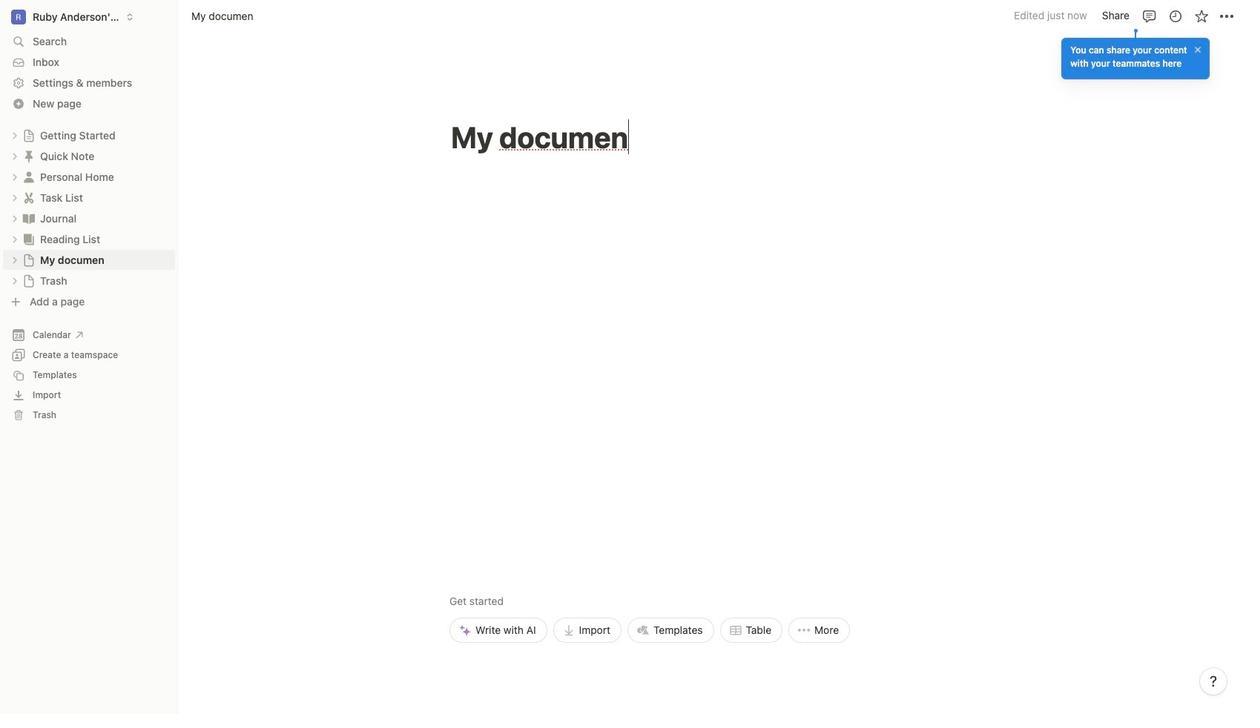 Task type: vqa. For each thing, say whether or not it's contained in the screenshot.
2nd Open icon from the top of the page
yes



Task type: describe. For each thing, give the bounding box(es) containing it.
5 open image from the top
[[10, 276, 19, 285]]

2 open image from the top
[[10, 193, 19, 202]]

3 open image from the top
[[10, 214, 19, 223]]

comments image
[[1142, 9, 1157, 23]]

4 open image from the top
[[10, 235, 19, 244]]

3 open image from the top
[[10, 256, 19, 264]]

updates image
[[1168, 9, 1183, 23]]



Task type: locate. For each thing, give the bounding box(es) containing it.
open image
[[10, 131, 19, 140], [10, 172, 19, 181], [10, 214, 19, 223], [10, 235, 19, 244], [10, 276, 19, 285]]

change page icon image
[[22, 129, 36, 142], [22, 149, 36, 164], [22, 169, 36, 184], [22, 190, 36, 205], [22, 211, 36, 226], [22, 232, 36, 247], [22, 253, 36, 267], [22, 274, 36, 287]]

0 vertical spatial open image
[[10, 152, 19, 161]]

1 vertical spatial open image
[[10, 193, 19, 202]]

open image
[[10, 152, 19, 161], [10, 193, 19, 202], [10, 256, 19, 264]]

2 open image from the top
[[10, 172, 19, 181]]

2 vertical spatial open image
[[10, 256, 19, 264]]

favorite image
[[1194, 9, 1209, 23]]

1 open image from the top
[[10, 131, 19, 140]]

menu
[[449, 490, 850, 643]]

1 open image from the top
[[10, 152, 19, 161]]



